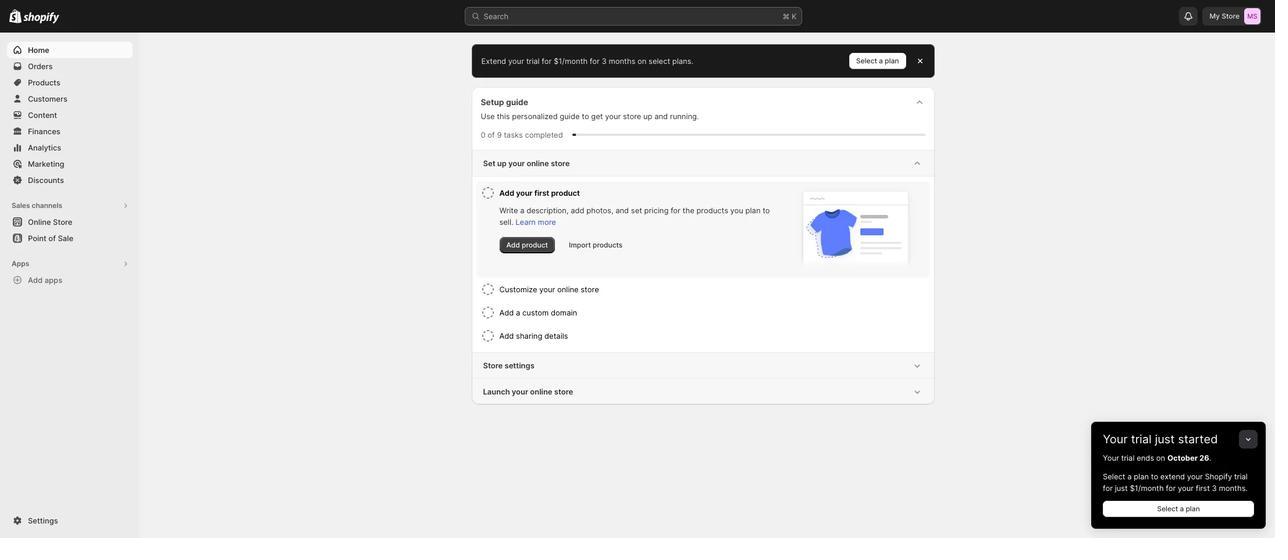 Task type: describe. For each thing, give the bounding box(es) containing it.
product inside dropdown button
[[551, 189, 580, 198]]

0 horizontal spatial products
[[593, 241, 623, 250]]

launch
[[483, 388, 510, 397]]

home
[[28, 45, 49, 55]]

tasks
[[504, 130, 523, 140]]

for left months
[[590, 56, 600, 66]]

add sharing details
[[500, 332, 568, 341]]

0 horizontal spatial guide
[[506, 97, 528, 107]]

settings
[[505, 361, 535, 371]]

add
[[571, 206, 585, 215]]

my store
[[1210, 12, 1240, 20]]

just inside dropdown button
[[1155, 433, 1175, 447]]

store settings
[[483, 361, 535, 371]]

to inside 'select a plan to extend your shopify trial for just $1/month for your first 3 months.'
[[1152, 473, 1159, 482]]

store down the details
[[554, 388, 573, 397]]

my
[[1210, 12, 1220, 20]]

trial left ends
[[1122, 454, 1135, 463]]

0 vertical spatial select a plan link
[[850, 53, 906, 69]]

your inside "dropdown button"
[[540, 285, 555, 294]]

.
[[1210, 454, 1212, 463]]

sales
[[12, 201, 30, 210]]

$1/month inside 'select a plan to extend your shopify trial for just $1/month for your first 3 months.'
[[1130, 484, 1164, 493]]

a for add
[[520, 206, 525, 215]]

customize
[[500, 285, 537, 294]]

settings
[[28, 517, 58, 526]]

point of sale
[[28, 234, 73, 243]]

sales channels
[[12, 201, 62, 210]]

use
[[481, 112, 495, 121]]

store for online store
[[53, 218, 72, 227]]

online store
[[28, 218, 72, 227]]

search
[[484, 12, 509, 21]]

for inside write a description, add photos, and set pricing for the products you plan to sell.
[[671, 206, 681, 215]]

store for my store
[[1222, 12, 1240, 20]]

extend
[[1161, 473, 1186, 482]]

your right extend
[[509, 56, 524, 66]]

orders
[[28, 62, 53, 71]]

1 horizontal spatial and
[[655, 112, 668, 121]]

your down 26
[[1188, 473, 1203, 482]]

0 horizontal spatial $1/month
[[554, 56, 588, 66]]

you
[[731, 206, 744, 215]]

plan inside 'select a plan to extend your shopify trial for just $1/month for your first 3 months.'
[[1134, 473, 1149, 482]]

trial right extend
[[526, 56, 540, 66]]

0 horizontal spatial select
[[857, 56, 878, 65]]

add product
[[507, 241, 548, 250]]

mark add your first product as done image
[[481, 186, 495, 200]]

of for 9
[[488, 130, 495, 140]]

your right get
[[605, 112, 621, 121]]

finances
[[28, 127, 60, 136]]

setup guide
[[481, 97, 528, 107]]

content link
[[7, 107, 133, 123]]

add product link
[[500, 237, 555, 254]]

import products
[[569, 241, 623, 250]]

point of sale link
[[7, 230, 133, 247]]

completed
[[525, 130, 563, 140]]

0 horizontal spatial on
[[638, 56, 647, 66]]

1 horizontal spatial guide
[[560, 112, 580, 121]]

the
[[683, 206, 695, 215]]

launch your online store
[[483, 388, 573, 397]]

import products link
[[562, 237, 630, 254]]

add your first product
[[500, 189, 580, 198]]

online store link
[[7, 214, 133, 230]]

setup
[[481, 97, 504, 107]]

products link
[[7, 74, 133, 91]]

0 vertical spatial online
[[527, 159, 549, 168]]

trial inside 'select a plan to extend your shopify trial for just $1/month for your first 3 months.'
[[1235, 473, 1248, 482]]

shopify
[[1206, 473, 1233, 482]]

store right get
[[623, 112, 642, 121]]

custom
[[523, 308, 549, 318]]

products inside write a description, add photos, and set pricing for the products you plan to sell.
[[697, 206, 729, 215]]

0 of 9 tasks completed
[[481, 130, 563, 140]]

your for your trial ends on october 26 .
[[1103, 454, 1120, 463]]

extend
[[482, 56, 506, 66]]

your for your trial just started
[[1103, 433, 1128, 447]]

get
[[591, 112, 603, 121]]

select a plan for "select a plan" link inside the your trial just started "element"
[[1158, 505, 1200, 514]]

select inside 'select a plan to extend your shopify trial for just $1/month for your first 3 months.'
[[1103, 473, 1126, 482]]

photos,
[[587, 206, 614, 215]]

customers link
[[7, 91, 133, 107]]

26
[[1200, 454, 1210, 463]]

⌘
[[783, 12, 790, 21]]

add sharing details button
[[500, 325, 926, 348]]

store inside "dropdown button"
[[581, 285, 599, 294]]

your trial just started
[[1103, 433, 1218, 447]]

shopify image
[[23, 12, 59, 24]]

your trial just started button
[[1092, 422, 1266, 447]]

set up your online store button
[[472, 151, 935, 176]]

mark customize your online store as done image
[[481, 283, 495, 297]]

learn more
[[516, 218, 556, 227]]

online
[[28, 218, 51, 227]]

ends
[[1137, 454, 1155, 463]]

to inside write a description, add photos, and set pricing for the products you plan to sell.
[[763, 206, 770, 215]]

0
[[481, 130, 486, 140]]

october
[[1168, 454, 1198, 463]]

add for add apps
[[28, 276, 43, 285]]

point
[[28, 234, 46, 243]]

set up your online store
[[483, 159, 570, 168]]

use this personalized guide to get your store up and running.
[[481, 112, 699, 121]]

select a plan to extend your shopify trial for just $1/month for your first 3 months.
[[1103, 473, 1248, 493]]

your trial just started element
[[1092, 453, 1266, 530]]

set
[[631, 206, 642, 215]]



Task type: vqa. For each thing, say whether or not it's contained in the screenshot.
marketing at the top
yes



Task type: locate. For each thing, give the bounding box(es) containing it.
3 down shopify on the bottom of page
[[1213, 484, 1217, 493]]

0 horizontal spatial and
[[616, 206, 629, 215]]

sell.
[[500, 218, 514, 227]]

plans.
[[673, 56, 694, 66]]

0 horizontal spatial first
[[535, 189, 550, 198]]

on inside your trial just started "element"
[[1157, 454, 1166, 463]]

store down import products link
[[581, 285, 599, 294]]

of left 9
[[488, 130, 495, 140]]

to left get
[[582, 112, 589, 121]]

1 vertical spatial your
[[1103, 454, 1120, 463]]

1 vertical spatial guide
[[560, 112, 580, 121]]

product
[[551, 189, 580, 198], [522, 241, 548, 250]]

store down "completed"
[[551, 159, 570, 168]]

trial up "months."
[[1235, 473, 1248, 482]]

domain
[[551, 308, 577, 318]]

1 horizontal spatial on
[[1157, 454, 1166, 463]]

and left set
[[616, 206, 629, 215]]

1 vertical spatial store
[[53, 218, 72, 227]]

store up launch
[[483, 361, 503, 371]]

on left select
[[638, 56, 647, 66]]

for left the
[[671, 206, 681, 215]]

your
[[509, 56, 524, 66], [605, 112, 621, 121], [509, 159, 525, 168], [516, 189, 533, 198], [540, 285, 555, 294], [512, 388, 528, 397], [1188, 473, 1203, 482], [1178, 484, 1194, 493]]

mark add a custom domain as done image
[[481, 306, 495, 320]]

for down your trial ends on october 26 .
[[1103, 484, 1113, 493]]

orders link
[[7, 58, 133, 74]]

add inside 'link'
[[507, 241, 520, 250]]

your up your trial ends on october 26 .
[[1103, 433, 1128, 447]]

your up write
[[516, 189, 533, 198]]

0 vertical spatial products
[[697, 206, 729, 215]]

1 horizontal spatial $1/month
[[1130, 484, 1164, 493]]

0 horizontal spatial to
[[582, 112, 589, 121]]

0 horizontal spatial select a plan
[[857, 56, 899, 65]]

sale
[[58, 234, 73, 243]]

extend your trial for $1/month for 3 months on select plans.
[[482, 56, 694, 66]]

to left extend
[[1152, 473, 1159, 482]]

1 vertical spatial to
[[763, 206, 770, 215]]

$1/month left months
[[554, 56, 588, 66]]

online down settings
[[530, 388, 553, 397]]

add apps button
[[7, 272, 133, 289]]

customize your online store button
[[500, 278, 926, 301]]

$1/month down extend
[[1130, 484, 1164, 493]]

for right extend
[[542, 56, 552, 66]]

products right import
[[593, 241, 623, 250]]

marketing link
[[7, 156, 133, 172]]

0 vertical spatial of
[[488, 130, 495, 140]]

1 horizontal spatial up
[[644, 112, 653, 121]]

0 vertical spatial 3
[[602, 56, 607, 66]]

0 vertical spatial to
[[582, 112, 589, 121]]

k
[[792, 12, 797, 21]]

your left ends
[[1103, 454, 1120, 463]]

apps button
[[7, 256, 133, 272]]

1 vertical spatial up
[[497, 159, 507, 168]]

3 left months
[[602, 56, 607, 66]]

your trial ends on october 26 .
[[1103, 454, 1212, 463]]

online for launch your online store
[[530, 388, 553, 397]]

apps
[[12, 260, 29, 268]]

select a plan inside your trial just started "element"
[[1158, 505, 1200, 514]]

1 horizontal spatial select a plan link
[[1103, 502, 1255, 518]]

online down "completed"
[[527, 159, 549, 168]]

content
[[28, 111, 57, 120]]

product inside 'link'
[[522, 241, 548, 250]]

0 horizontal spatial store
[[53, 218, 72, 227]]

1 vertical spatial of
[[48, 234, 56, 243]]

customize your online store
[[500, 285, 599, 294]]

select a plan for "select a plan" link to the top
[[857, 56, 899, 65]]

2 your from the top
[[1103, 454, 1120, 463]]

$1/month
[[554, 56, 588, 66], [1130, 484, 1164, 493]]

online store button
[[0, 214, 140, 230]]

add right mark add sharing details as done image
[[500, 332, 514, 341]]

add apps
[[28, 276, 62, 285]]

1 vertical spatial select a plan
[[1158, 505, 1200, 514]]

add inside button
[[28, 276, 43, 285]]

0 vertical spatial $1/month
[[554, 56, 588, 66]]

1 horizontal spatial 3
[[1213, 484, 1217, 493]]

just up your trial ends on october 26 .
[[1155, 433, 1175, 447]]

learn
[[516, 218, 536, 227]]

product up add
[[551, 189, 580, 198]]

sharing
[[516, 332, 543, 341]]

9
[[497, 130, 502, 140]]

your down extend
[[1178, 484, 1194, 493]]

1 your from the top
[[1103, 433, 1128, 447]]

0 horizontal spatial 3
[[602, 56, 607, 66]]

set
[[483, 159, 496, 168]]

add a custom domain button
[[500, 301, 926, 325]]

add up write
[[500, 189, 515, 198]]

1 horizontal spatial of
[[488, 130, 495, 140]]

1 vertical spatial just
[[1115, 484, 1128, 493]]

store
[[1222, 12, 1240, 20], [53, 218, 72, 227], [483, 361, 503, 371]]

0 vertical spatial product
[[551, 189, 580, 198]]

up left running.
[[644, 112, 653, 121]]

plan
[[885, 56, 899, 65], [746, 206, 761, 215], [1134, 473, 1149, 482], [1186, 505, 1200, 514]]

1 horizontal spatial first
[[1196, 484, 1210, 493]]

1 vertical spatial 3
[[1213, 484, 1217, 493]]

plan inside write a description, add photos, and set pricing for the products you plan to sell.
[[746, 206, 761, 215]]

1 vertical spatial products
[[593, 241, 623, 250]]

first up description,
[[535, 189, 550, 198]]

2 horizontal spatial select
[[1158, 505, 1179, 514]]

store settings button
[[472, 353, 935, 379]]

add right mark add a custom domain as done 'icon'
[[500, 308, 514, 318]]

store up sale
[[53, 218, 72, 227]]

2 vertical spatial store
[[483, 361, 503, 371]]

2 vertical spatial online
[[530, 388, 553, 397]]

marketing
[[28, 159, 64, 169]]

add down sell.
[[507, 241, 520, 250]]

add for add sharing details
[[500, 332, 514, 341]]

customers
[[28, 94, 67, 104]]

online for customize your online store
[[557, 285, 579, 294]]

write a description, add photos, and set pricing for the products you plan to sell.
[[500, 206, 770, 227]]

products right the
[[697, 206, 729, 215]]

your inside dropdown button
[[516, 189, 533, 198]]

to right you
[[763, 206, 770, 215]]

2 horizontal spatial store
[[1222, 12, 1240, 20]]

more
[[538, 218, 556, 227]]

add left apps
[[28, 276, 43, 285]]

sales channels button
[[7, 198, 133, 214]]

for
[[542, 56, 552, 66], [590, 56, 600, 66], [671, 206, 681, 215], [1103, 484, 1113, 493], [1166, 484, 1176, 493]]

select a plan link
[[850, 53, 906, 69], [1103, 502, 1255, 518]]

trial up ends
[[1132, 433, 1152, 447]]

1 vertical spatial and
[[616, 206, 629, 215]]

a inside add a custom domain dropdown button
[[516, 308, 521, 318]]

on
[[638, 56, 647, 66], [1157, 454, 1166, 463]]

write
[[500, 206, 518, 215]]

3
[[602, 56, 607, 66], [1213, 484, 1217, 493]]

guide left get
[[560, 112, 580, 121]]

products
[[697, 206, 729, 215], [593, 241, 623, 250]]

1 vertical spatial select a plan link
[[1103, 502, 1255, 518]]

your up add a custom domain
[[540, 285, 555, 294]]

select
[[649, 56, 670, 66]]

1 vertical spatial first
[[1196, 484, 1210, 493]]

0 vertical spatial and
[[655, 112, 668, 121]]

2 vertical spatial to
[[1152, 473, 1159, 482]]

analytics
[[28, 143, 61, 152]]

months.
[[1219, 484, 1248, 493]]

of inside button
[[48, 234, 56, 243]]

1 horizontal spatial products
[[697, 206, 729, 215]]

0 vertical spatial select a plan
[[857, 56, 899, 65]]

0 vertical spatial guide
[[506, 97, 528, 107]]

discounts
[[28, 176, 64, 185]]

0 vertical spatial your
[[1103, 433, 1128, 447]]

trial
[[526, 56, 540, 66], [1132, 433, 1152, 447], [1122, 454, 1135, 463], [1235, 473, 1248, 482]]

channels
[[32, 201, 62, 210]]

first down shopify on the bottom of page
[[1196, 484, 1210, 493]]

add a custom domain
[[500, 308, 577, 318]]

1 horizontal spatial product
[[551, 189, 580, 198]]

just down your trial ends on october 26 .
[[1115, 484, 1128, 493]]

online up domain
[[557, 285, 579, 294]]

add for add your first product
[[500, 189, 515, 198]]

first
[[535, 189, 550, 198], [1196, 484, 1210, 493]]

and inside write a description, add photos, and set pricing for the products you plan to sell.
[[616, 206, 629, 215]]

guide up this
[[506, 97, 528, 107]]

1 horizontal spatial to
[[763, 206, 770, 215]]

0 vertical spatial first
[[535, 189, 550, 198]]

launch your online store button
[[472, 379, 935, 405]]

first inside 'select a plan to extend your shopify trial for just $1/month for your first 3 months.'
[[1196, 484, 1210, 493]]

0 horizontal spatial of
[[48, 234, 56, 243]]

1 vertical spatial product
[[522, 241, 548, 250]]

a inside write a description, add photos, and set pricing for the products you plan to sell.
[[520, 206, 525, 215]]

0 vertical spatial just
[[1155, 433, 1175, 447]]

months
[[609, 56, 636, 66]]

finances link
[[7, 123, 133, 140]]

point of sale button
[[0, 230, 140, 247]]

1 horizontal spatial just
[[1155, 433, 1175, 447]]

first inside dropdown button
[[535, 189, 550, 198]]

3 inside 'select a plan to extend your shopify trial for just $1/month for your first 3 months.'
[[1213, 484, 1217, 493]]

0 vertical spatial up
[[644, 112, 653, 121]]

for down extend
[[1166, 484, 1176, 493]]

1 horizontal spatial select a plan
[[1158, 505, 1200, 514]]

this
[[497, 112, 510, 121]]

up right set
[[497, 159, 507, 168]]

0 vertical spatial store
[[1222, 12, 1240, 20]]

and left running.
[[655, 112, 668, 121]]

2 horizontal spatial to
[[1152, 473, 1159, 482]]

add for add a custom domain
[[500, 308, 514, 318]]

your inside "element"
[[1103, 454, 1120, 463]]

and
[[655, 112, 668, 121], [616, 206, 629, 215]]

your inside dropdown button
[[1103, 433, 1128, 447]]

personalized
[[512, 112, 558, 121]]

analytics link
[[7, 140, 133, 156]]

my store image
[[1245, 8, 1261, 24]]

store right the my at the top right of page
[[1222, 12, 1240, 20]]

add your first product button
[[500, 182, 777, 205]]

up inside dropdown button
[[497, 159, 507, 168]]

store inside store settings dropdown button
[[483, 361, 503, 371]]

on right ends
[[1157, 454, 1166, 463]]

2 vertical spatial select
[[1158, 505, 1179, 514]]

1 vertical spatial online
[[557, 285, 579, 294]]

online
[[527, 159, 549, 168], [557, 285, 579, 294], [530, 388, 553, 397]]

0 horizontal spatial up
[[497, 159, 507, 168]]

running.
[[670, 112, 699, 121]]

store inside online store link
[[53, 218, 72, 227]]

a for domain
[[516, 308, 521, 318]]

discounts link
[[7, 172, 133, 189]]

pricing
[[645, 206, 669, 215]]

⌘ k
[[783, 12, 797, 21]]

of left sale
[[48, 234, 56, 243]]

0 horizontal spatial just
[[1115, 484, 1128, 493]]

0 vertical spatial on
[[638, 56, 647, 66]]

0 vertical spatial select
[[857, 56, 878, 65]]

1 vertical spatial on
[[1157, 454, 1166, 463]]

just inside 'select a plan to extend your shopify trial for just $1/month for your first 3 months.'
[[1115, 484, 1128, 493]]

your right launch
[[512, 388, 528, 397]]

a for to
[[1128, 473, 1132, 482]]

add for add product
[[507, 241, 520, 250]]

store
[[623, 112, 642, 121], [551, 159, 570, 168], [581, 285, 599, 294], [554, 388, 573, 397]]

1 vertical spatial select
[[1103, 473, 1126, 482]]

trial inside dropdown button
[[1132, 433, 1152, 447]]

product down learn more link
[[522, 241, 548, 250]]

0 horizontal spatial product
[[522, 241, 548, 250]]

online inside "dropdown button"
[[557, 285, 579, 294]]

details
[[545, 332, 568, 341]]

description,
[[527, 206, 569, 215]]

apps
[[45, 276, 62, 285]]

settings link
[[7, 513, 133, 530]]

1 vertical spatial $1/month
[[1130, 484, 1164, 493]]

1 horizontal spatial select
[[1103, 473, 1126, 482]]

a inside 'select a plan to extend your shopify trial for just $1/month for your first 3 months.'
[[1128, 473, 1132, 482]]

shopify image
[[9, 9, 22, 23]]

your right set
[[509, 159, 525, 168]]

up
[[644, 112, 653, 121], [497, 159, 507, 168]]

products
[[28, 78, 60, 87]]

add your first product element
[[500, 205, 777, 254]]

mark add sharing details as done image
[[481, 329, 495, 343]]

add inside dropdown button
[[500, 189, 515, 198]]

of for sale
[[48, 234, 56, 243]]

add
[[500, 189, 515, 198], [507, 241, 520, 250], [28, 276, 43, 285], [500, 308, 514, 318], [500, 332, 514, 341]]

select a plan link inside your trial just started "element"
[[1103, 502, 1255, 518]]

0 horizontal spatial select a plan link
[[850, 53, 906, 69]]

1 horizontal spatial store
[[483, 361, 503, 371]]

started
[[1179, 433, 1218, 447]]

a
[[879, 56, 883, 65], [520, 206, 525, 215], [516, 308, 521, 318], [1128, 473, 1132, 482], [1180, 505, 1184, 514]]



